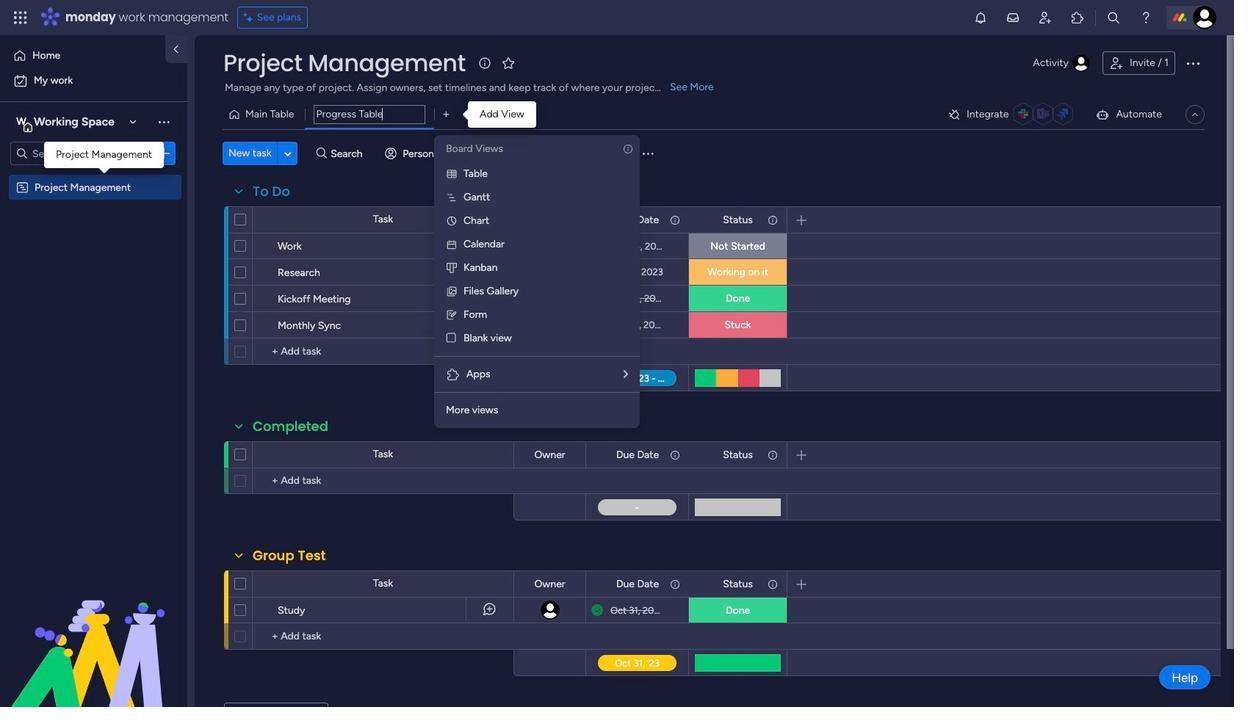 Task type: describe. For each thing, give the bounding box(es) containing it.
help image
[[1139, 10, 1154, 25]]

apps image
[[446, 367, 461, 382]]

lottie animation element
[[0, 559, 187, 708]]

v2 search image
[[316, 145, 327, 162]]

menu image
[[641, 146, 655, 161]]

board activity image
[[1073, 54, 1091, 72]]

v2 done deadline image
[[592, 604, 603, 618]]

workspace options image
[[157, 114, 171, 129]]

Search in workspace field
[[31, 145, 123, 162]]

1 vertical spatial option
[[9, 69, 179, 93]]

select product image
[[13, 10, 28, 25]]

lottie animation image
[[0, 559, 187, 708]]

0 vertical spatial option
[[9, 44, 157, 68]]

monday marketplace image
[[1071, 10, 1085, 25]]

bob builder image
[[1194, 6, 1217, 29]]

show board description image
[[476, 56, 494, 71]]

collapse board header image
[[1190, 109, 1202, 121]]

angle down image
[[284, 148, 292, 159]]



Task type: locate. For each thing, give the bounding box(es) containing it.
search everything image
[[1107, 10, 1121, 25]]

add view image
[[443, 109, 449, 120]]

workspace selection element
[[14, 113, 117, 132]]

2 vertical spatial option
[[0, 174, 187, 177]]

list box
[[0, 172, 187, 398]]

None field
[[220, 48, 470, 79], [314, 105, 426, 124], [249, 182, 294, 201], [613, 212, 663, 228], [720, 212, 757, 228], [249, 417, 332, 437], [531, 447, 569, 463], [613, 447, 663, 463], [720, 447, 757, 463], [249, 547, 330, 566], [531, 577, 569, 593], [613, 577, 663, 593], [720, 577, 757, 593], [220, 48, 470, 79], [314, 105, 426, 124], [249, 182, 294, 201], [613, 212, 663, 228], [720, 212, 757, 228], [249, 417, 332, 437], [531, 447, 569, 463], [613, 447, 663, 463], [720, 447, 757, 463], [249, 547, 330, 566], [531, 577, 569, 593], [613, 577, 663, 593], [720, 577, 757, 593]]

options image
[[1185, 54, 1202, 72], [157, 146, 171, 161], [204, 227, 216, 264], [204, 254, 216, 291], [204, 280, 216, 317], [204, 307, 216, 344], [204, 592, 216, 629]]

column information image
[[670, 214, 681, 226], [767, 214, 779, 226], [767, 579, 779, 591]]

0 vertical spatial + add task text field
[[260, 343, 507, 361]]

add to favorites image
[[501, 55, 516, 70]]

2 + add task text field from the top
[[260, 473, 507, 490]]

1 + add task text field from the top
[[260, 343, 507, 361]]

column information image
[[670, 449, 681, 461], [767, 449, 779, 461], [670, 579, 681, 591]]

see plans image
[[244, 10, 257, 26]]

invite members image
[[1038, 10, 1053, 25]]

+ Add task text field
[[260, 628, 507, 646]]

workspace image
[[14, 114, 29, 130]]

update feed image
[[1006, 10, 1021, 25]]

arrow down image
[[499, 145, 517, 162]]

+ Add task text field
[[260, 343, 507, 361], [260, 473, 507, 490]]

list arrow image
[[624, 370, 628, 380]]

1 vertical spatial + add task text field
[[260, 473, 507, 490]]

Search field
[[327, 143, 371, 164]]

option
[[9, 44, 157, 68], [9, 69, 179, 93], [0, 174, 187, 177]]

notifications image
[[974, 10, 988, 25]]



Task type: vqa. For each thing, say whether or not it's contained in the screenshot.
v2 user feedback icon
no



